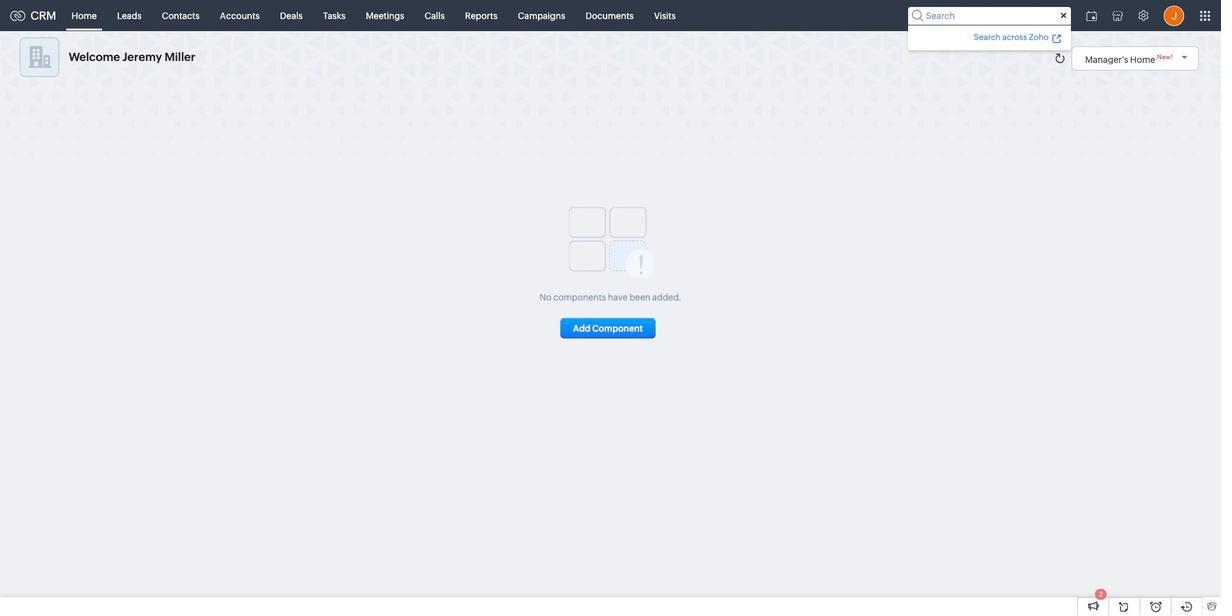 Task type: describe. For each thing, give the bounding box(es) containing it.
profile image
[[1164, 5, 1184, 26]]

calendar image
[[1086, 10, 1097, 21]]



Task type: vqa. For each thing, say whether or not it's contained in the screenshot.
Create Menu element
yes



Task type: locate. For each thing, give the bounding box(es) containing it.
create menu element
[[1047, 0, 1079, 31]]

logo image
[[10, 10, 25, 21]]

Search field
[[908, 7, 1071, 24]]

create menu image
[[1055, 8, 1071, 23]]

profile element
[[1156, 0, 1192, 31]]



